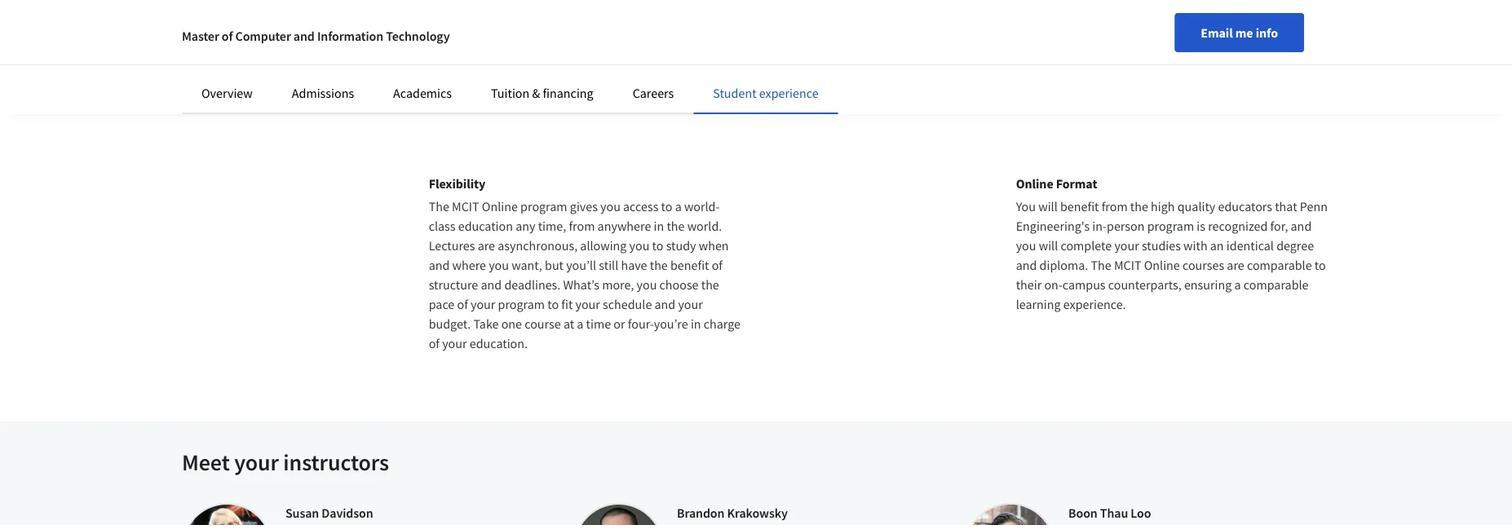 Task type: describe. For each thing, give the bounding box(es) containing it.
and up degree
[[1291, 218, 1312, 234]]

overview link
[[201, 85, 253, 101]]

1,620
[[328, 82, 357, 99]]

and up their
[[1016, 257, 1037, 273]]

2 horizontal spatial online
[[1144, 257, 1180, 273]]

high
[[1151, 198, 1175, 215]]

your up take
[[471, 296, 495, 312]]

susan
[[286, 505, 319, 521]]

email
[[1201, 24, 1233, 41]]

but
[[545, 257, 564, 273]]

choose
[[660, 277, 699, 293]]

master of computer and information technology
[[182, 28, 450, 44]]

course
[[525, 316, 561, 332]]

courses
[[1183, 257, 1225, 273]]

mcit inside flexibility the mcit online program gives you access to a world- class education any time, from anywhere in the world. lectures are asynchronous, allowing you to study when and where you want, but you'll still have the benefit of structure and deadlines. what's more, you choose the pace of your program to fit your schedule and your budget. take one course at a time or four-you're in charge of your education.
[[452, 198, 479, 215]]

and up "you're"
[[655, 296, 676, 312]]

your right 'meet'
[[234, 448, 279, 477]]

of right pace
[[457, 296, 468, 312]]

academics link
[[393, 85, 452, 101]]

academics
[[393, 85, 452, 101]]

email me info button
[[1175, 13, 1304, 52]]

identical
[[1227, 237, 1274, 254]]

experience
[[759, 85, 819, 101]]

access
[[623, 198, 659, 215]]

that
[[1275, 198, 1298, 215]]

time
[[586, 316, 611, 332]]

davidson
[[322, 505, 373, 521]]

anywhere
[[598, 218, 651, 234]]

tuition
[[491, 85, 530, 101]]

for,
[[1271, 218, 1288, 234]]

boon
[[1069, 505, 1098, 521]]

lectures
[[429, 237, 475, 254]]

person
[[1107, 218, 1145, 234]]

studies
[[1142, 237, 1181, 254]]

benefit inside online format you will benefit from the high quality educators that penn engineering's in-person program is recognized for, and you will complete your studies with an identical degree and diploma. the mcit online courses are comparable to their on-campus counterparts, ensuring a comparable learning experience.
[[1060, 198, 1099, 215]]

their
[[1016, 277, 1042, 293]]

careers
[[633, 85, 674, 101]]

complete
[[1061, 237, 1112, 254]]

total program enrollment: 1,620
[[182, 82, 357, 99]]

education
[[458, 218, 513, 234]]

have
[[621, 257, 647, 273]]

meet your instructors
[[182, 448, 389, 477]]

1 vertical spatial comparable
[[1244, 277, 1309, 293]]

and down 'lectures'
[[429, 257, 450, 273]]

charge
[[704, 316, 741, 332]]

flexibility the mcit online program gives you access to a world- class education any time, from anywhere in the world. lectures are asynchronous, allowing you to study when and where you want, but you'll still have the benefit of structure and deadlines. what's more, you choose the pace of your program to fit your schedule and your budget. take one course at a time or four-you're in charge of your education.
[[429, 175, 741, 352]]

structure
[[429, 277, 478, 293]]

world-
[[684, 198, 720, 215]]

overview
[[201, 85, 253, 101]]

enrollment:
[[261, 82, 326, 99]]

still
[[599, 257, 619, 273]]

from inside flexibility the mcit online program gives you access to a world- class education any time, from anywhere in the world. lectures are asynchronous, allowing you to study when and where you want, but you'll still have the benefit of structure and deadlines. what's more, you choose the pace of your program to fit your schedule and your budget. take one course at a time or four-you're in charge of your education.
[[569, 218, 595, 234]]

info
[[1256, 24, 1278, 41]]

women
[[215, 17, 256, 33]]

experience.
[[1064, 296, 1126, 312]]

a inside online format you will benefit from the high quality educators that penn engineering's in-person program is recognized for, and you will complete your studies with an identical degree and diploma. the mcit online courses are comparable to their on-campus counterparts, ensuring a comparable learning experience.
[[1235, 277, 1241, 293]]

diploma.
[[1040, 257, 1088, 273]]

master
[[182, 28, 219, 44]]

online format you will benefit from the high quality educators that penn engineering's in-person program is recognized for, and you will complete your studies with an identical degree and diploma. the mcit online courses are comparable to their on-campus counterparts, ensuring a comparable learning experience.
[[1016, 175, 1328, 312]]

campus
[[1063, 277, 1106, 293]]

benefit inside flexibility the mcit online program gives you access to a world- class education any time, from anywhere in the world. lectures are asynchronous, allowing you to study when and where you want, but you'll still have the benefit of structure and deadlines. what's more, you choose the pace of your program to fit your schedule and your budget. take one course at a time or four-you're in charge of your education.
[[671, 257, 709, 273]]

any
[[516, 218, 536, 234]]

admissions link
[[292, 85, 354, 101]]

and down where at the left of the page
[[481, 277, 502, 293]]

in-
[[1093, 218, 1107, 234]]

on-
[[1044, 277, 1063, 293]]

engineering's
[[1016, 218, 1090, 234]]

allowing
[[580, 237, 627, 254]]

to left study
[[652, 237, 664, 254]]

pace
[[429, 296, 455, 312]]

&
[[532, 85, 540, 101]]

to right access
[[661, 198, 673, 215]]

your inside online format you will benefit from the high quality educators that penn engineering's in-person program is recognized for, and you will complete your studies with an identical degree and diploma. the mcit online courses are comparable to their on-campus counterparts, ensuring a comparable learning experience.
[[1115, 237, 1139, 254]]

recognized
[[1208, 218, 1268, 234]]

are inside online format you will benefit from the high quality educators that penn engineering's in-person program is recognized for, and you will complete your studies with an identical degree and diploma. the mcit online courses are comparable to their on-campus counterparts, ensuring a comparable learning experience.
[[1227, 257, 1245, 273]]

the right have
[[650, 257, 668, 273]]

krakowsky
[[727, 505, 788, 521]]

the inside online format you will benefit from the high quality educators that penn engineering's in-person program is recognized for, and you will complete your studies with an identical degree and diploma. the mcit online courses are comparable to their on-campus counterparts, ensuring a comparable learning experience.
[[1131, 198, 1149, 215]]

education.
[[470, 335, 528, 352]]

and right 56%
[[294, 28, 315, 44]]

0 vertical spatial a
[[675, 198, 682, 215]]

learning
[[1016, 296, 1061, 312]]

men
[[215, 37, 238, 53]]

is
[[1197, 218, 1206, 234]]

of right master
[[222, 28, 233, 44]]

admissions
[[292, 85, 354, 101]]

0 vertical spatial in
[[654, 218, 664, 234]]



Task type: locate. For each thing, give the bounding box(es) containing it.
a left world- at the top of the page
[[675, 198, 682, 215]]

from
[[1102, 198, 1128, 215], [569, 218, 595, 234]]

you down have
[[637, 277, 657, 293]]

information
[[317, 28, 384, 44]]

mcit inside online format you will benefit from the high quality educators that penn engineering's in-person program is recognized for, and you will complete your studies with an identical degree and diploma. the mcit online courses are comparable to their on-campus counterparts, ensuring a comparable learning experience.
[[1114, 257, 1142, 273]]

of down budget.
[[429, 335, 440, 352]]

0 horizontal spatial are
[[478, 237, 495, 254]]

will down "engineering's"
[[1039, 237, 1058, 254]]

0 horizontal spatial mcit
[[452, 198, 479, 215]]

1 vertical spatial are
[[1227, 257, 1245, 273]]

benefit down format at the right top of the page
[[1060, 198, 1099, 215]]

flexibility
[[429, 175, 486, 192]]

0 horizontal spatial benefit
[[671, 257, 709, 273]]

0 horizontal spatial from
[[569, 218, 595, 234]]

1 vertical spatial mcit
[[1114, 257, 1142, 273]]

loo
[[1131, 505, 1151, 521]]

student experience link
[[713, 85, 819, 101]]

thau
[[1100, 505, 1128, 521]]

what's
[[563, 277, 600, 293]]

online up education
[[482, 198, 518, 215]]

will up "engineering's"
[[1039, 198, 1058, 215]]

online up you at the top right
[[1016, 175, 1054, 192]]

mcit up counterparts,
[[1114, 257, 1142, 273]]

0 horizontal spatial a
[[577, 316, 584, 332]]

or
[[614, 316, 625, 332]]

1 horizontal spatial online
[[1016, 175, 1054, 192]]

four-
[[628, 316, 654, 332]]

2 vertical spatial online
[[1144, 257, 1180, 273]]

the
[[429, 198, 449, 215], [1091, 257, 1112, 273]]

are down education
[[478, 237, 495, 254]]

1 vertical spatial in
[[691, 316, 701, 332]]

online inside flexibility the mcit online program gives you access to a world- class education any time, from anywhere in the world. lectures are asynchronous, allowing you to study when and where you want, but you'll still have the benefit of structure and deadlines. what's more, you choose the pace of your program to fit your schedule and your budget. take one course at a time or four-you're in charge of your education.
[[482, 198, 518, 215]]

1 horizontal spatial a
[[675, 198, 682, 215]]

of down when
[[712, 257, 723, 273]]

mcit
[[452, 198, 479, 215], [1114, 257, 1142, 273]]

1 horizontal spatial in
[[691, 316, 701, 332]]

schedule
[[603, 296, 652, 312]]

tuition & financing
[[491, 85, 594, 101]]

1 will from the top
[[1039, 198, 1058, 215]]

financing
[[543, 85, 594, 101]]

meet
[[182, 448, 230, 477]]

program up one
[[498, 296, 545, 312]]

online
[[1016, 175, 1054, 192], [482, 198, 518, 215], [1144, 257, 1180, 273]]

0 vertical spatial comparable
[[1247, 257, 1312, 273]]

2 vertical spatial a
[[577, 316, 584, 332]]

1 vertical spatial program
[[1147, 218, 1194, 234]]

total
[[182, 82, 209, 99]]

are inside flexibility the mcit online program gives you access to a world- class education any time, from anywhere in the world. lectures are asynchronous, allowing you to study when and where you want, but you'll still have the benefit of structure and deadlines. what's more, you choose the pace of your program to fit your schedule and your budget. take one course at a time or four-you're in charge of your education.
[[478, 237, 495, 254]]

1 vertical spatial will
[[1039, 237, 1058, 254]]

more,
[[602, 277, 634, 293]]

deadlines.
[[504, 277, 561, 293]]

from up person
[[1102, 198, 1128, 215]]

0 vertical spatial from
[[1102, 198, 1128, 215]]

mcit down flexibility
[[452, 198, 479, 215]]

benefit down study
[[671, 257, 709, 273]]

you
[[1016, 198, 1036, 215]]

1 horizontal spatial are
[[1227, 257, 1245, 273]]

an
[[1210, 237, 1224, 254]]

technology
[[386, 28, 450, 44]]

email me info
[[1201, 24, 1278, 41]]

with
[[1184, 237, 1208, 254]]

where
[[452, 257, 486, 273]]

you up have
[[629, 237, 650, 254]]

(%): right men
[[240, 37, 262, 53]]

student
[[713, 85, 757, 101]]

program inside online format you will benefit from the high quality educators that penn engineering's in-person program is recognized for, and you will complete your studies with an identical degree and diploma. the mcit online courses are comparable to their on-campus counterparts, ensuring a comparable learning experience.
[[1147, 218, 1194, 234]]

benefit
[[1060, 198, 1099, 215], [671, 257, 709, 273]]

0 vertical spatial (%):
[[259, 17, 281, 33]]

educators
[[1218, 198, 1273, 215]]

study
[[666, 237, 696, 254]]

want,
[[512, 257, 542, 273]]

a
[[675, 198, 682, 215], [1235, 277, 1241, 293], [577, 316, 584, 332]]

the
[[1131, 198, 1149, 215], [667, 218, 685, 234], [650, 257, 668, 273], [701, 277, 719, 293]]

the left high on the right top of page
[[1131, 198, 1149, 215]]

you left 'want,'
[[489, 257, 509, 273]]

are down "identical"
[[1227, 257, 1245, 273]]

0 vertical spatial the
[[429, 198, 449, 215]]

degree
[[1277, 237, 1314, 254]]

0 vertical spatial benefit
[[1060, 198, 1099, 215]]

you inside online format you will benefit from the high quality educators that penn engineering's in-person program is recognized for, and you will complete your studies with an identical degree and diploma. the mcit online courses are comparable to their on-campus counterparts, ensuring a comparable learning experience.
[[1016, 237, 1036, 254]]

0 horizontal spatial in
[[654, 218, 664, 234]]

2 will from the top
[[1039, 237, 1058, 254]]

in right "you're"
[[691, 316, 701, 332]]

1 vertical spatial benefit
[[671, 257, 709, 273]]

(%): up 56%
[[259, 17, 281, 33]]

0 vertical spatial will
[[1039, 198, 1058, 215]]

0 vertical spatial program
[[521, 198, 567, 215]]

a right at
[[577, 316, 584, 332]]

2 vertical spatial program
[[498, 296, 545, 312]]

comparable
[[1247, 257, 1312, 273], [1244, 277, 1309, 293]]

class
[[429, 218, 456, 234]]

1 horizontal spatial mcit
[[1114, 257, 1142, 273]]

take
[[473, 316, 499, 332]]

from inside online format you will benefit from the high quality educators that penn engineering's in-person program is recognized for, and you will complete your studies with an identical degree and diploma. the mcit online courses are comparable to their on-campus counterparts, ensuring a comparable learning experience.
[[1102, 198, 1128, 215]]

to left 'fit'
[[548, 296, 559, 312]]

are
[[478, 237, 495, 254], [1227, 257, 1245, 273]]

world.
[[687, 218, 722, 234]]

the inside flexibility the mcit online program gives you access to a world- class education any time, from anywhere in the world. lectures are asynchronous, allowing you to study when and where you want, but you'll still have the benefit of structure and deadlines. what's more, you choose the pace of your program to fit your schedule and your budget. take one course at a time or four-you're in charge of your education.
[[429, 198, 449, 215]]

format
[[1056, 175, 1098, 192]]

will
[[1039, 198, 1058, 215], [1039, 237, 1058, 254]]

tuition & financing link
[[491, 85, 594, 101]]

program
[[212, 82, 259, 99]]

program
[[521, 198, 567, 215], [1147, 218, 1194, 234], [498, 296, 545, 312]]

the up the class
[[429, 198, 449, 215]]

1 horizontal spatial benefit
[[1060, 198, 1099, 215]]

44%
[[283, 17, 307, 33]]

when
[[699, 237, 729, 254]]

you
[[600, 198, 621, 215], [629, 237, 650, 254], [1016, 237, 1036, 254], [489, 257, 509, 273], [637, 277, 657, 293]]

program down high on the right top of page
[[1147, 218, 1194, 234]]

one
[[501, 316, 522, 332]]

the right "choose" at the left bottom of page
[[701, 277, 719, 293]]

brandon krakowsky
[[677, 505, 788, 521]]

your
[[1115, 237, 1139, 254], [471, 296, 495, 312], [576, 296, 600, 312], [678, 296, 703, 312], [442, 335, 467, 352], [234, 448, 279, 477]]

computer
[[235, 28, 291, 44]]

me
[[1236, 24, 1253, 41]]

1 vertical spatial (%):
[[240, 37, 262, 53]]

in down access
[[654, 218, 664, 234]]

asynchronous,
[[498, 237, 578, 254]]

1 vertical spatial from
[[569, 218, 595, 234]]

you're
[[654, 316, 688, 332]]

boon thau loo
[[1069, 505, 1151, 521]]

your down person
[[1115, 237, 1139, 254]]

online down studies at the right top
[[1144, 257, 1180, 273]]

you'll
[[566, 257, 596, 273]]

0 horizontal spatial the
[[429, 198, 449, 215]]

counterparts,
[[1108, 277, 1182, 293]]

women (%): 44% men (%): 56%
[[215, 17, 307, 53]]

1 vertical spatial a
[[1235, 277, 1241, 293]]

penn
[[1300, 198, 1328, 215]]

brandon
[[677, 505, 725, 521]]

a right ensuring
[[1235, 277, 1241, 293]]

0 vertical spatial are
[[478, 237, 495, 254]]

and
[[294, 28, 315, 44], [1291, 218, 1312, 234], [429, 257, 450, 273], [1016, 257, 1037, 273], [481, 277, 502, 293], [655, 296, 676, 312]]

0 horizontal spatial online
[[482, 198, 518, 215]]

1 vertical spatial online
[[482, 198, 518, 215]]

56%
[[265, 37, 289, 53]]

at
[[564, 316, 574, 332]]

your down what's
[[576, 296, 600, 312]]

the inside online format you will benefit from the high quality educators that penn engineering's in-person program is recognized for, and you will complete your studies with an identical degree and diploma. the mcit online courses are comparable to their on-campus counterparts, ensuring a comparable learning experience.
[[1091, 257, 1112, 273]]

to down penn
[[1315, 257, 1326, 273]]

1 horizontal spatial from
[[1102, 198, 1128, 215]]

0 vertical spatial online
[[1016, 175, 1054, 192]]

you up anywhere
[[600, 198, 621, 215]]

fit
[[561, 296, 573, 312]]

quality
[[1178, 198, 1216, 215]]

the down complete
[[1091, 257, 1112, 273]]

program up time,
[[521, 198, 567, 215]]

2 horizontal spatial a
[[1235, 277, 1241, 293]]

instructors
[[283, 448, 389, 477]]

student experience
[[713, 85, 819, 101]]

your down budget.
[[442, 335, 467, 352]]

1 vertical spatial the
[[1091, 257, 1112, 273]]

careers link
[[633, 85, 674, 101]]

0 vertical spatial mcit
[[452, 198, 479, 215]]

the up study
[[667, 218, 685, 234]]

1 horizontal spatial the
[[1091, 257, 1112, 273]]

to
[[661, 198, 673, 215], [652, 237, 664, 254], [1315, 257, 1326, 273], [548, 296, 559, 312]]

from down gives at the left top of page
[[569, 218, 595, 234]]

to inside online format you will benefit from the high quality educators that penn engineering's in-person program is recognized for, and you will complete your studies with an identical degree and diploma. the mcit online courses are comparable to their on-campus counterparts, ensuring a comparable learning experience.
[[1315, 257, 1326, 273]]

you down "engineering's"
[[1016, 237, 1036, 254]]

your down "choose" at the left bottom of page
[[678, 296, 703, 312]]



Task type: vqa. For each thing, say whether or not it's contained in the screenshot.
the left On
no



